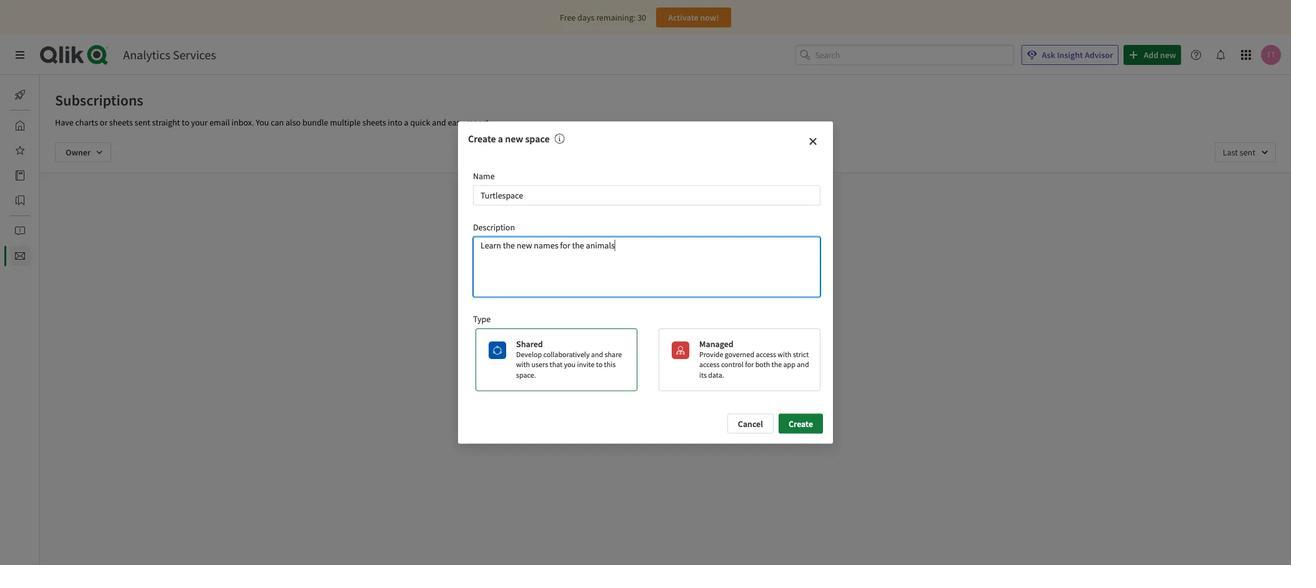 Task type: describe. For each thing, give the bounding box(es) containing it.
getting started image
[[15, 90, 25, 100]]

1 vertical spatial access
[[699, 360, 720, 370]]

you
[[256, 117, 269, 128]]

shared
[[516, 339, 543, 350]]

0 vertical spatial email
[[209, 117, 230, 128]]

cancel button
[[727, 414, 774, 434]]

home link
[[10, 116, 62, 136]]

0 vertical spatial sheet
[[673, 280, 693, 291]]

to inside "shared develop collaboratively and share with users that you invite to this space."
[[596, 360, 603, 370]]

1 horizontal spatial chart
[[643, 280, 662, 291]]

for
[[745, 360, 754, 370]]

create a new space
[[468, 133, 550, 145]]

to up click
[[695, 280, 703, 291]]

inbox.
[[232, 117, 254, 128]]

you
[[564, 360, 576, 370]]

ask insight advisor button
[[1022, 45, 1119, 65]]

governed
[[725, 350, 754, 359]]

app inside managed provide governed access with strict access control for both the app and its data.
[[784, 360, 796, 370]]

users
[[532, 360, 548, 370]]

catalog
[[40, 170, 68, 181]]

to up regular
[[627, 280, 635, 291]]

managed
[[699, 339, 734, 350]]

a inside create a new space dialog
[[498, 133, 503, 145]]

0 horizontal spatial chart
[[605, 305, 624, 316]]

strict
[[793, 350, 809, 359]]

ask insight advisor
[[1042, 49, 1113, 61]]

collaboratively
[[544, 350, 590, 359]]

can
[[271, 117, 284, 128]]

email inside subscribe to a chart or sheet to receive it by email on a regular basis. click 'subscribe' on the chart or sheet in the app to get started.
[[588, 293, 608, 304]]

free
[[560, 12, 576, 23]]

0 horizontal spatial or
[[100, 117, 108, 128]]

the inside managed provide governed access with strict access control for both the app and its data.
[[772, 360, 782, 370]]

by
[[739, 280, 748, 291]]

home image
[[15, 121, 25, 131]]

Name text field
[[473, 185, 821, 206]]

searchbar element
[[795, 45, 1014, 65]]

1 horizontal spatial the
[[666, 305, 678, 316]]

regular
[[627, 293, 654, 304]]

a right into
[[404, 117, 409, 128]]

both
[[756, 360, 770, 370]]

0 horizontal spatial the
[[591, 305, 603, 316]]

collections image
[[15, 196, 25, 206]]

create for create
[[789, 418, 813, 430]]

report.
[[466, 117, 491, 128]]

0 horizontal spatial and
[[432, 117, 446, 128]]

sent
[[135, 117, 150, 128]]

last sent image
[[1215, 143, 1276, 163]]

your
[[191, 117, 208, 128]]

bundle
[[302, 117, 328, 128]]

catalog link
[[10, 166, 68, 186]]

type
[[473, 314, 491, 325]]

activate
[[668, 12, 699, 23]]

filters region
[[40, 133, 1291, 173]]

cancel
[[738, 418, 763, 430]]

1 on from the left
[[610, 293, 620, 304]]

close image
[[808, 137, 818, 147]]

ask
[[1042, 49, 1056, 61]]

analytics
[[123, 47, 170, 63]]

remaining:
[[596, 12, 636, 23]]

analytics services
[[123, 47, 216, 63]]

this
[[604, 360, 616, 370]]

subscribe
[[589, 280, 626, 291]]

'subscribe'
[[697, 293, 738, 304]]

develop
[[516, 350, 542, 359]]

create for create a new space
[[468, 133, 496, 145]]



Task type: locate. For each thing, give the bounding box(es) containing it.
activate now! link
[[656, 8, 731, 28]]

0 horizontal spatial on
[[610, 293, 620, 304]]

0 vertical spatial access
[[756, 350, 776, 359]]

shared develop collaboratively and share with users that you invite to this space.
[[516, 339, 622, 380]]

sheet down regular
[[635, 305, 655, 316]]

straight
[[152, 117, 180, 128]]

chart down subscribe
[[605, 305, 624, 316]]

have
[[55, 117, 74, 128]]

0 vertical spatial and
[[432, 117, 446, 128]]

app down click
[[680, 305, 694, 316]]

a left new
[[498, 133, 503, 145]]

to
[[182, 117, 189, 128], [627, 280, 635, 291], [695, 280, 703, 291], [695, 305, 703, 316], [596, 360, 603, 370]]

provide
[[699, 350, 723, 359]]

0 horizontal spatial app
[[680, 305, 694, 316]]

click
[[678, 293, 696, 304]]

get
[[705, 305, 716, 316]]

1 horizontal spatial on
[[740, 293, 749, 304]]

1 vertical spatial with
[[516, 360, 530, 370]]

subscribe to a chart or sheet to receive it by email on a regular basis. click 'subscribe' on the chart or sheet in the app to get started.
[[588, 280, 749, 316]]

a
[[404, 117, 409, 128], [498, 133, 503, 145], [637, 280, 641, 291], [621, 293, 626, 304]]

invite
[[577, 360, 595, 370]]

email right your
[[209, 117, 230, 128]]

space.
[[516, 371, 536, 380]]

multiple
[[330, 117, 361, 128]]

basis.
[[655, 293, 676, 304]]

home
[[40, 120, 62, 131]]

advisor
[[1085, 49, 1113, 61]]

option group inside create a new space dialog
[[471, 329, 821, 391]]

0 horizontal spatial create
[[468, 133, 496, 145]]

space
[[525, 133, 550, 145]]

chart
[[643, 280, 662, 291], [605, 305, 624, 316]]

subscriptions image
[[15, 251, 25, 261]]

or down regular
[[626, 305, 634, 316]]

0 vertical spatial app
[[680, 305, 694, 316]]

into
[[388, 117, 402, 128]]

create down the report.
[[468, 133, 496, 145]]

on down by
[[740, 293, 749, 304]]

1 vertical spatial email
[[588, 293, 608, 304]]

create
[[468, 133, 496, 145], [789, 418, 813, 430]]

0 horizontal spatial sheet
[[635, 305, 655, 316]]

1 vertical spatial and
[[591, 350, 603, 359]]

name
[[473, 170, 495, 182]]

navigation pane element
[[0, 80, 68, 271]]

1 horizontal spatial with
[[778, 350, 792, 359]]

with inside "shared develop collaboratively and share with users that you invite to this space."
[[516, 360, 530, 370]]

with inside managed provide governed access with strict access control for both the app and its data.
[[778, 350, 792, 359]]

sheet up click
[[673, 280, 693, 291]]

to left your
[[182, 117, 189, 128]]

receive
[[704, 280, 730, 291]]

and left easy
[[432, 117, 446, 128]]

1 vertical spatial sheet
[[635, 305, 655, 316]]

started.
[[718, 305, 746, 316]]

2 vertical spatial or
[[626, 305, 634, 316]]

or right charts
[[100, 117, 108, 128]]

services
[[173, 47, 216, 63]]

quick
[[410, 117, 430, 128]]

share
[[605, 350, 622, 359]]

with left strict
[[778, 350, 792, 359]]

activate now!
[[668, 12, 719, 23]]

sheet
[[673, 280, 693, 291], [635, 305, 655, 316]]

a up regular
[[637, 280, 641, 291]]

and up invite
[[591, 350, 603, 359]]

1 vertical spatial create
[[789, 418, 813, 430]]

app
[[680, 305, 694, 316], [784, 360, 796, 370]]

with
[[778, 350, 792, 359], [516, 360, 530, 370]]

2 on from the left
[[740, 293, 749, 304]]

2 horizontal spatial and
[[797, 360, 809, 370]]

2 horizontal spatial the
[[772, 360, 782, 370]]

1 horizontal spatial and
[[591, 350, 603, 359]]

easy
[[448, 117, 464, 128]]

with up space.
[[516, 360, 530, 370]]

0 horizontal spatial email
[[209, 117, 230, 128]]

and inside managed provide governed access with strict access control for both the app and its data.
[[797, 360, 809, 370]]

to left this
[[596, 360, 603, 370]]

1 vertical spatial chart
[[605, 305, 624, 316]]

create right cancel button
[[789, 418, 813, 430]]

app inside subscribe to a chart or sheet to receive it by email on a regular basis. click 'subscribe' on the chart or sheet in the app to get started.
[[680, 305, 694, 316]]

open sidebar menu image
[[15, 50, 25, 60]]

chart up regular
[[643, 280, 662, 291]]

1 horizontal spatial sheets
[[363, 117, 386, 128]]

insight
[[1057, 49, 1083, 61]]

also
[[286, 117, 301, 128]]

now!
[[700, 12, 719, 23]]

Description text field
[[473, 237, 821, 297]]

email down subscribe
[[588, 293, 608, 304]]

1 horizontal spatial sheet
[[673, 280, 693, 291]]

option group containing shared
[[471, 329, 821, 391]]

0 horizontal spatial access
[[699, 360, 720, 370]]

email
[[209, 117, 230, 128], [588, 293, 608, 304]]

subscriptions
[[55, 91, 143, 109]]

analytics services element
[[123, 47, 216, 63]]

sheets
[[109, 117, 133, 128], [363, 117, 386, 128]]

1 horizontal spatial create
[[789, 418, 813, 430]]

and down strict
[[797, 360, 809, 370]]

it
[[732, 280, 737, 291]]

free days remaining: 30
[[560, 12, 646, 23]]

1 sheets from the left
[[109, 117, 133, 128]]

1 vertical spatial app
[[784, 360, 796, 370]]

the right in on the right bottom of the page
[[666, 305, 678, 316]]

2 vertical spatial and
[[797, 360, 809, 370]]

and inside "shared develop collaboratively and share with users that you invite to this space."
[[591, 350, 603, 359]]

the down subscribe
[[591, 305, 603, 316]]

on down subscribe
[[610, 293, 620, 304]]

2 sheets from the left
[[363, 117, 386, 128]]

sheets left into
[[363, 117, 386, 128]]

a left regular
[[621, 293, 626, 304]]

description
[[473, 222, 515, 233]]

0 vertical spatial with
[[778, 350, 792, 359]]

in
[[657, 305, 664, 316]]

0 vertical spatial chart
[[643, 280, 662, 291]]

and
[[432, 117, 446, 128], [591, 350, 603, 359], [797, 360, 809, 370]]

or
[[100, 117, 108, 128], [664, 280, 671, 291], [626, 305, 634, 316]]

app down strict
[[784, 360, 796, 370]]

on
[[610, 293, 620, 304], [740, 293, 749, 304]]

1 horizontal spatial email
[[588, 293, 608, 304]]

sheets left sent
[[109, 117, 133, 128]]

option group
[[471, 329, 821, 391]]

that
[[550, 360, 563, 370]]

1 horizontal spatial or
[[626, 305, 634, 316]]

1 vertical spatial or
[[664, 280, 671, 291]]

1 horizontal spatial access
[[756, 350, 776, 359]]

charts
[[75, 117, 98, 128]]

have charts or sheets sent straight to your email inbox. you can also bundle multiple sheets into a quick and easy report.
[[55, 117, 491, 128]]

access up both
[[756, 350, 776, 359]]

access
[[756, 350, 776, 359], [699, 360, 720, 370]]

the
[[591, 305, 603, 316], [666, 305, 678, 316], [772, 360, 782, 370]]

2 horizontal spatial or
[[664, 280, 671, 291]]

create button
[[779, 414, 823, 434]]

the right both
[[772, 360, 782, 370]]

Search text field
[[815, 45, 1014, 65]]

30
[[638, 12, 646, 23]]

to left get
[[695, 305, 703, 316]]

0 horizontal spatial sheets
[[109, 117, 133, 128]]

create a new space dialog
[[458, 122, 833, 444]]

days
[[578, 12, 595, 23]]

0 horizontal spatial with
[[516, 360, 530, 370]]

new
[[505, 133, 523, 145]]

access down provide on the right of the page
[[699, 360, 720, 370]]

0 vertical spatial or
[[100, 117, 108, 128]]

control
[[721, 360, 744, 370]]

managed provide governed access with strict access control for both the app and its data.
[[699, 339, 809, 380]]

1 horizontal spatial app
[[784, 360, 796, 370]]

its
[[699, 371, 707, 380]]

data.
[[708, 371, 724, 380]]

create inside button
[[789, 418, 813, 430]]

0 vertical spatial create
[[468, 133, 496, 145]]

or up basis.
[[664, 280, 671, 291]]



Task type: vqa. For each thing, say whether or not it's contained in the screenshot.
'Add' corresponding to Add to sheet button below 1827.3905
no



